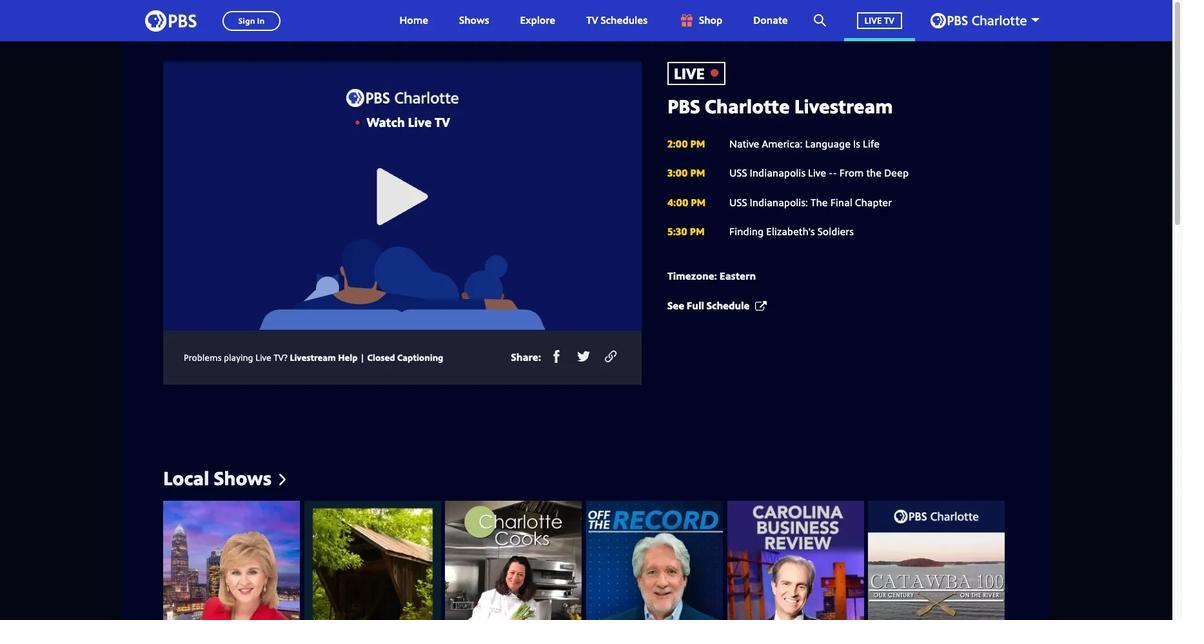 Task type: locate. For each thing, give the bounding box(es) containing it.
shows link
[[447, 0, 502, 41]]

2 uss from the top
[[730, 195, 748, 209]]

explore link
[[508, 0, 569, 41]]

twitter image
[[578, 351, 590, 364]]

facebook image
[[550, 351, 563, 364]]

1 vertical spatial livestream
[[290, 352, 336, 364]]

is
[[854, 137, 861, 151]]

4:00 pm
[[668, 195, 706, 209]]

the
[[811, 195, 828, 209]]

live up the on the top
[[809, 166, 827, 180]]

0 vertical spatial uss
[[730, 166, 748, 180]]

livestream
[[795, 93, 893, 119], [290, 352, 336, 364]]

life
[[863, 137, 880, 151]]

2:00 pm
[[668, 137, 706, 151]]

language
[[806, 137, 851, 151]]

uss down native
[[730, 166, 748, 180]]

pm right 3:00
[[691, 166, 706, 180]]

shows right local
[[214, 465, 272, 492]]

chapter
[[856, 195, 892, 209]]

1 uss from the top
[[730, 166, 748, 180]]

1 horizontal spatial livestream
[[795, 93, 893, 119]]

native america: language is life
[[730, 137, 880, 151]]

livestream right tv? in the bottom of the page
[[290, 352, 336, 364]]

0 horizontal spatial tv
[[587, 13, 599, 27]]

tv inside the live tv link
[[885, 14, 895, 26]]

1 horizontal spatial tv
[[885, 14, 895, 26]]

tv
[[587, 13, 599, 27], [885, 14, 895, 26]]

uss indianapolis: the final chapter
[[730, 195, 892, 209]]

uss
[[730, 166, 748, 180], [730, 195, 748, 209]]

deep
[[885, 166, 909, 180]]

1 vertical spatial uss
[[730, 195, 748, 209]]

pm right 5:30
[[690, 225, 705, 239]]

1 - from the left
[[829, 166, 833, 180]]

home link
[[387, 0, 441, 41]]

problems playing live tv? livestream help | closed captioning
[[184, 352, 444, 364]]

indianapolis
[[750, 166, 806, 180]]

schedule
[[707, 299, 750, 313]]

timezone: eastern
[[668, 269, 756, 283]]

pm for 4:00 pm
[[691, 195, 706, 209]]

donate
[[754, 13, 788, 27]]

eastern
[[720, 269, 756, 283]]

playing
[[224, 352, 253, 364]]

share:
[[511, 351, 541, 365]]

livestream help link
[[290, 352, 358, 364]]

pm for 3:00 pm
[[691, 166, 706, 180]]

elizabeth's
[[767, 225, 815, 239]]

pm right 2:00
[[691, 137, 706, 151]]

livestream up is
[[795, 93, 893, 119]]

-
[[829, 166, 833, 180], [833, 166, 837, 180]]

uss for uss indianapolis live -- from the deep
[[730, 166, 748, 180]]

live up pbs on the top right
[[674, 63, 705, 84]]

3:00 pm
[[668, 166, 706, 180]]

pm right "4:00"
[[691, 195, 706, 209]]

native
[[730, 137, 760, 151]]

see
[[668, 299, 685, 313]]

catawba 100: our century on the river image
[[869, 501, 1006, 621]]

uss up finding
[[730, 195, 748, 209]]

shows right home
[[459, 13, 489, 27]]

pbs
[[668, 93, 701, 119]]

uss indianapolis live -- from the deep
[[730, 166, 909, 180]]

tv schedules link
[[574, 0, 661, 41]]

tv inside tv schedules link
[[587, 13, 599, 27]]

pbs charlotte image
[[931, 13, 1027, 28]]

pbs charlotte livestream
[[668, 93, 893, 119]]

live
[[865, 14, 882, 26], [674, 63, 705, 84], [809, 166, 827, 180], [256, 352, 271, 364]]

1 vertical spatial shows
[[214, 465, 272, 492]]

pm
[[691, 137, 706, 151], [691, 166, 706, 180], [691, 195, 706, 209], [690, 225, 705, 239]]

home
[[400, 13, 429, 27]]

closed
[[368, 352, 395, 364]]

shows
[[459, 13, 489, 27], [214, 465, 272, 492]]

local shows link
[[163, 465, 286, 492]]

from
[[840, 166, 864, 180]]

see full schedule
[[668, 299, 750, 313]]

0 vertical spatial shows
[[459, 13, 489, 27]]

captioning
[[397, 352, 444, 364]]



Task type: describe. For each thing, give the bounding box(es) containing it.
carolina impact image
[[163, 501, 300, 621]]

off the record image
[[587, 501, 723, 621]]

help
[[338, 352, 358, 364]]

finding elizabeth's soldiers
[[730, 225, 854, 239]]

america:
[[762, 137, 803, 151]]

soldiers
[[818, 225, 854, 239]]

live left tv? in the bottom of the page
[[256, 352, 271, 364]]

1 horizontal spatial shows
[[459, 13, 489, 27]]

see full schedule link
[[668, 299, 1010, 313]]

2 - from the left
[[833, 166, 837, 180]]

2:00
[[668, 137, 688, 151]]

local
[[163, 465, 209, 492]]

search image
[[814, 14, 826, 26]]

tv schedules
[[587, 13, 648, 27]]

finding
[[730, 225, 764, 239]]

live tv
[[865, 14, 895, 26]]

timezone:
[[668, 269, 718, 283]]

problems
[[184, 352, 222, 364]]

trail of history image
[[304, 501, 441, 621]]

uss for uss indianapolis: the final chapter
[[730, 195, 748, 209]]

explore
[[520, 13, 556, 27]]

4:00
[[668, 195, 689, 209]]

carolina business review image
[[728, 501, 864, 621]]

0 horizontal spatial shows
[[214, 465, 272, 492]]

0 vertical spatial livestream
[[795, 93, 893, 119]]

the
[[867, 166, 882, 180]]

shop
[[700, 13, 723, 27]]

charlotte cooks image
[[445, 501, 582, 621]]

charlotte
[[705, 93, 790, 119]]

0 horizontal spatial livestream
[[290, 352, 336, 364]]

closed captioning link
[[368, 352, 444, 364]]

schedules
[[601, 13, 648, 27]]

pm for 5:30 pm
[[690, 225, 705, 239]]

live tv link
[[844, 0, 916, 41]]

3:00
[[668, 166, 688, 180]]

shop link
[[666, 0, 736, 41]]

donate link
[[741, 0, 801, 41]]

live right the search image
[[865, 14, 882, 26]]

|
[[360, 352, 365, 364]]

indianapolis:
[[750, 195, 809, 209]]

5:30
[[668, 225, 688, 239]]

pm for 2:00 pm
[[691, 137, 706, 151]]

pbs image
[[145, 6, 197, 35]]

tv?
[[274, 352, 288, 364]]

full
[[687, 299, 705, 313]]

final
[[831, 195, 853, 209]]

5:30 pm
[[668, 225, 705, 239]]

local shows
[[163, 465, 272, 492]]



Task type: vqa. For each thing, say whether or not it's contained in the screenshot.
indianapolis:
yes



